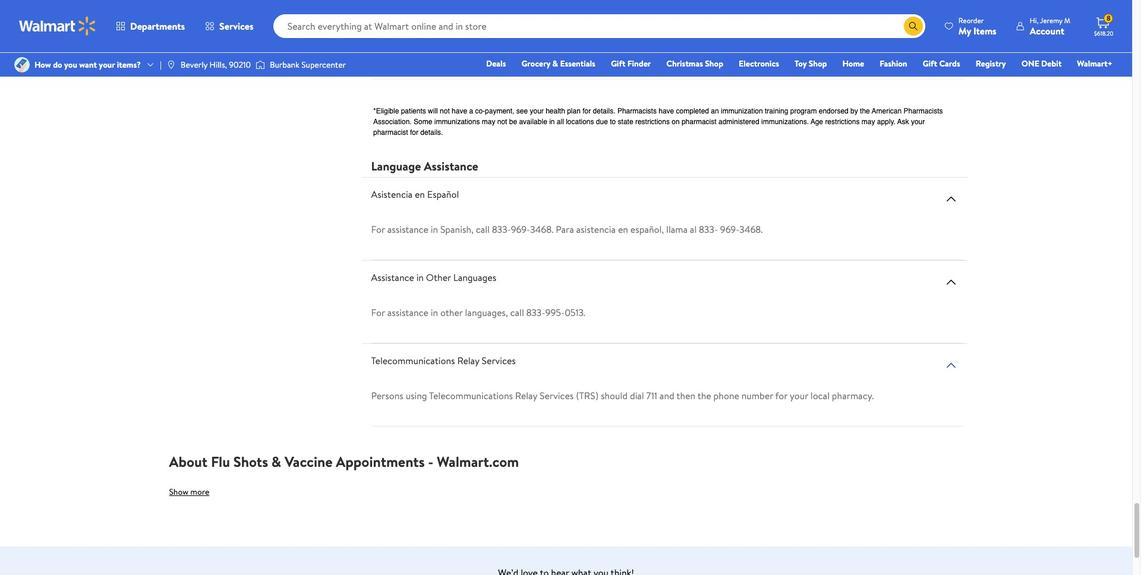 Task type: vqa. For each thing, say whether or not it's contained in the screenshot.
Grocery & Essentials
yes



Task type: locate. For each thing, give the bounding box(es) containing it.
shipping up deals
[[493, 37, 519, 47]]

services down the languages, on the bottom left of the page
[[482, 354, 516, 367]]

0 horizontal spatial 3468.
[[530, 223, 554, 236]]

assistance for assistance
[[387, 306, 429, 319]]

 image left how
[[14, 57, 30, 73]]

gift cards link
[[917, 57, 966, 70]]

shipping inside product group
[[493, 37, 519, 47]]

1 horizontal spatial relay
[[515, 389, 537, 402]]

persons using telecommunications relay services (trs) should dial 711 and then the phone number for your local pharmacy.
[[371, 389, 874, 402]]

shipping right 1-
[[618, 1, 644, 11]]

0 vertical spatial your
[[99, 59, 115, 71]]

registry link
[[970, 57, 1011, 70]]

product group
[[374, 0, 456, 74], [472, 0, 554, 74], [670, 0, 752, 74], [768, 0, 850, 74], [867, 0, 949, 74]]

1 horizontal spatial services
[[482, 354, 516, 367]]

day inside product group
[[481, 37, 492, 47]]

1 horizontal spatial day
[[606, 1, 617, 11]]

& right shots
[[272, 452, 281, 472]]

telecommunications
[[371, 354, 455, 367], [429, 389, 513, 402]]

2 shop from the left
[[809, 58, 827, 70]]

grocery & essentials link
[[516, 57, 601, 70]]

gift
[[611, 58, 626, 70], [923, 58, 937, 70]]

shipping for 2-day shipping
[[493, 37, 519, 47]]

en
[[415, 188, 425, 201], [618, 223, 628, 236]]

1 vertical spatial assistance
[[387, 306, 429, 319]]

2 vertical spatial in
[[431, 306, 438, 319]]

shots
[[233, 452, 268, 472]]

1 vertical spatial in
[[416, 271, 424, 284]]

jeremy
[[1040, 15, 1063, 25]]

christmas
[[666, 58, 703, 70]]

show more button
[[169, 483, 209, 502]]

day
[[606, 1, 617, 11], [481, 37, 492, 47]]

2 assistance from the top
[[387, 306, 429, 319]]

1 969- from the left
[[511, 223, 530, 236]]

show more
[[169, 486, 209, 498]]

shipping for 1-day shipping
[[618, 1, 644, 11]]

shop inside 'link'
[[705, 58, 723, 70]]

0 horizontal spatial  image
[[14, 57, 30, 73]]

2 gift from the left
[[923, 58, 937, 70]]

1 vertical spatial your
[[790, 389, 808, 402]]

gift for gift finder
[[611, 58, 626, 70]]

0 horizontal spatial en
[[415, 188, 425, 201]]

walmart.com
[[437, 452, 519, 472]]

debit
[[1041, 58, 1062, 70]]

1 horizontal spatial call
[[510, 306, 524, 319]]

then
[[677, 389, 695, 402]]

one debit
[[1022, 58, 1062, 70]]

0 horizontal spatial &
[[272, 452, 281, 472]]

 image for beverly
[[166, 60, 176, 70]]

for assistance in other languages, call 833-995-0513.
[[371, 306, 585, 319]]

2 horizontal spatial 833-
[[699, 223, 718, 236]]

shop
[[705, 58, 723, 70], [809, 58, 827, 70]]

0 vertical spatial relay
[[457, 354, 479, 367]]

0 vertical spatial call
[[476, 223, 490, 236]]

en left 'español'
[[415, 188, 425, 201]]

2 vertical spatial services
[[540, 389, 574, 402]]

reorder
[[959, 15, 984, 25]]

asistencia
[[576, 223, 616, 236]]

1 vertical spatial for
[[371, 306, 385, 319]]

assistance down asistencia en español
[[387, 223, 429, 236]]

0 vertical spatial services
[[219, 20, 254, 33]]

833- right 'spanish,'
[[492, 223, 511, 236]]

1 for from the top
[[371, 223, 385, 236]]

969- left para
[[511, 223, 530, 236]]

1 vertical spatial day
[[481, 37, 492, 47]]

christmas shop
[[666, 58, 723, 70]]

0 vertical spatial for
[[371, 223, 385, 236]]

walmart image
[[19, 17, 96, 36]]

shop right toy
[[809, 58, 827, 70]]

assistance left other
[[371, 271, 414, 284]]

shop right christmas
[[705, 58, 723, 70]]

1 product group from the left
[[374, 0, 456, 74]]

1 vertical spatial call
[[510, 306, 524, 319]]

8
[[1107, 13, 1111, 23]]

0 vertical spatial in
[[431, 223, 438, 236]]

do
[[53, 59, 62, 71]]

how do you want your items?
[[34, 59, 141, 71]]

product group containing manufacturer offer
[[472, 0, 554, 74]]

0 horizontal spatial 969-
[[511, 223, 530, 236]]

1-day shipping
[[601, 1, 644, 11]]

walmart+
[[1077, 58, 1113, 70]]

 image right |
[[166, 60, 176, 70]]

1 assistance from the top
[[387, 223, 429, 236]]

833- left 0513.
[[526, 306, 545, 319]]

0 horizontal spatial services
[[219, 20, 254, 33]]

Search search field
[[273, 14, 925, 38]]

electronics link
[[734, 57, 785, 70]]

 image
[[14, 57, 30, 73], [256, 59, 265, 71], [166, 60, 176, 70]]

833- right al
[[699, 223, 718, 236]]

1 vertical spatial &
[[272, 452, 281, 472]]

& right grocery at the left top of page
[[553, 58, 558, 70]]

in for español
[[431, 223, 438, 236]]

0 vertical spatial assistance
[[387, 223, 429, 236]]

my
[[959, 24, 971, 37]]

1-
[[601, 1, 606, 11]]

1 horizontal spatial your
[[790, 389, 808, 402]]

finder
[[627, 58, 651, 70]]

telecommunications up using at left bottom
[[371, 354, 455, 367]]

services up 90210
[[219, 20, 254, 33]]

1 horizontal spatial shop
[[809, 58, 827, 70]]

your right the 'for'
[[790, 389, 808, 402]]

|
[[160, 59, 162, 71]]

969- right al
[[720, 223, 739, 236]]

christmas shop link
[[661, 57, 729, 70]]

services left '(trs)'
[[540, 389, 574, 402]]

3468.
[[530, 223, 554, 236], [739, 223, 763, 236]]

electronics
[[739, 58, 779, 70]]

pickup
[[573, 1, 594, 11]]

0 vertical spatial en
[[415, 188, 425, 201]]

supercenter
[[301, 59, 346, 71]]

languages,
[[465, 306, 508, 319]]

want
[[79, 59, 97, 71]]

search icon image
[[909, 21, 918, 31]]

1 horizontal spatial en
[[618, 223, 628, 236]]

gift finder link
[[606, 57, 656, 70]]

day up search search box at the top
[[606, 1, 617, 11]]

&
[[553, 58, 558, 70], [272, 452, 281, 472]]

gift left cards
[[923, 58, 937, 70]]

0 horizontal spatial day
[[481, 37, 492, 47]]

969-
[[511, 223, 530, 236], [720, 223, 739, 236]]

0 horizontal spatial your
[[99, 59, 115, 71]]

language
[[371, 158, 421, 174]]

1 vertical spatial en
[[618, 223, 628, 236]]

1 horizontal spatial 969-
[[720, 223, 739, 236]]

1 horizontal spatial gift
[[923, 58, 937, 70]]

0 horizontal spatial gift
[[611, 58, 626, 70]]

gift for gift cards
[[923, 58, 937, 70]]

2 product group from the left
[[472, 0, 554, 74]]

using
[[406, 389, 427, 402]]

assistance
[[387, 223, 429, 236], [387, 306, 429, 319]]

home link
[[837, 57, 870, 70]]

en left español,
[[618, 223, 628, 236]]

assistance up 'español'
[[424, 158, 478, 174]]

0 horizontal spatial shipping
[[493, 37, 519, 47]]

0 horizontal spatial call
[[476, 223, 490, 236]]

relay
[[457, 354, 479, 367], [515, 389, 537, 402]]

call right 'spanish,'
[[476, 223, 490, 236]]

home
[[843, 58, 864, 70]]

departments
[[130, 20, 185, 33]]

0 horizontal spatial shop
[[705, 58, 723, 70]]

1 vertical spatial shipping
[[493, 37, 519, 47]]

telecommunications down telecommunications relay services
[[429, 389, 513, 402]]

about flu shots & vaccine appointments - walmart.com
[[169, 452, 519, 472]]

shipping
[[618, 1, 644, 11], [493, 37, 519, 47]]

0 vertical spatial &
[[553, 58, 558, 70]]

3468. right al
[[739, 223, 763, 236]]

español
[[427, 188, 459, 201]]

persons
[[371, 389, 403, 402]]

day up deals
[[481, 37, 492, 47]]

1 horizontal spatial 3468.
[[739, 223, 763, 236]]

call right the languages, on the bottom left of the page
[[510, 306, 524, 319]]

2 horizontal spatial services
[[540, 389, 574, 402]]

gift inside "link"
[[923, 58, 937, 70]]

gift inside gift finder "link"
[[611, 58, 626, 70]]

toy shop link
[[789, 57, 832, 70]]

2 3468. from the left
[[739, 223, 763, 236]]

how
[[34, 59, 51, 71]]

telecommunications relay services
[[371, 354, 516, 367]]

0 horizontal spatial assistance
[[371, 271, 414, 284]]

2 969- from the left
[[720, 223, 739, 236]]

5 product group from the left
[[867, 0, 949, 74]]

assistance down assistance in other languages on the top left of the page
[[387, 306, 429, 319]]

1 shop from the left
[[705, 58, 723, 70]]

grocery
[[522, 58, 551, 70]]

assistance
[[424, 158, 478, 174], [371, 271, 414, 284]]

1 horizontal spatial  image
[[166, 60, 176, 70]]

0 vertical spatial assistance
[[424, 158, 478, 174]]

 image right 90210
[[256, 59, 265, 71]]

1 vertical spatial relay
[[515, 389, 537, 402]]

 image for burbank
[[256, 59, 265, 71]]

0 vertical spatial telecommunications
[[371, 354, 455, 367]]

1 gift from the left
[[611, 58, 626, 70]]

0 vertical spatial day
[[606, 1, 617, 11]]

gift left finder
[[611, 58, 626, 70]]

2 horizontal spatial  image
[[256, 59, 265, 71]]

call
[[476, 223, 490, 236], [510, 306, 524, 319]]

2 for from the top
[[371, 306, 385, 319]]

for
[[371, 223, 385, 236], [371, 306, 385, 319]]

0 vertical spatial shipping
[[618, 1, 644, 11]]

3468. left para
[[530, 223, 554, 236]]

1 horizontal spatial shipping
[[618, 1, 644, 11]]

your right want
[[99, 59, 115, 71]]



Task type: describe. For each thing, give the bounding box(es) containing it.
toy
[[795, 58, 807, 70]]

for for for assistance in spanish, call 833-969-3468. para asistencia en español, llama al 833- 969-3468.
[[371, 223, 385, 236]]

para
[[556, 223, 574, 236]]

account
[[1030, 24, 1065, 37]]

711
[[646, 389, 657, 402]]

gift cards
[[923, 58, 960, 70]]

fashion
[[880, 58, 907, 70]]

asistencia
[[371, 188, 413, 201]]

1 horizontal spatial assistance
[[424, 158, 478, 174]]

show
[[169, 486, 188, 498]]

grocery & essentials
[[522, 58, 596, 70]]

1 vertical spatial services
[[482, 354, 516, 367]]

deals link
[[481, 57, 511, 70]]

burbank supercenter
[[270, 59, 346, 71]]

services inside popup button
[[219, 20, 254, 33]]

4 product group from the left
[[768, 0, 850, 74]]

one debit link
[[1016, 57, 1067, 70]]

1 3468. from the left
[[530, 223, 554, 236]]

more
[[190, 486, 209, 498]]

gift finder
[[611, 58, 651, 70]]

day for 1-
[[606, 1, 617, 11]]

burbank
[[270, 59, 299, 71]]

local
[[811, 389, 830, 402]]

0 horizontal spatial 833-
[[492, 223, 511, 236]]

al
[[690, 223, 697, 236]]

registry
[[976, 58, 1006, 70]]

other
[[440, 306, 463, 319]]

2-day shipping
[[475, 37, 519, 47]]

other
[[426, 271, 451, 284]]

manufacturer offer
[[493, 0, 535, 20]]

cards
[[939, 58, 960, 70]]

fashion link
[[874, 57, 913, 70]]

hills,
[[210, 59, 227, 71]]

assistance in other languages image
[[944, 275, 958, 290]]

m
[[1064, 15, 1070, 25]]

2-
[[475, 37, 481, 47]]

number
[[742, 389, 773, 402]]

items
[[974, 24, 997, 37]]

language assistance
[[371, 158, 478, 174]]

1 vertical spatial telecommunications
[[429, 389, 513, 402]]

should
[[601, 389, 628, 402]]

asistencia en español
[[371, 188, 459, 201]]

languages
[[453, 271, 496, 284]]

beverly hills, 90210
[[181, 59, 251, 71]]

phone
[[714, 389, 739, 402]]

assistance for asistencia
[[387, 223, 429, 236]]

shop for toy shop
[[809, 58, 827, 70]]

3 product group from the left
[[670, 0, 752, 74]]

flu
[[211, 452, 230, 472]]

 image for how
[[14, 57, 30, 73]]

for for for assistance in other languages, call 833-995-0513.
[[371, 306, 385, 319]]

assistance in other languages
[[371, 271, 496, 284]]

for
[[775, 389, 788, 402]]

services button
[[195, 12, 264, 40]]

hi, jeremy m account
[[1030, 15, 1070, 37]]

español,
[[630, 223, 664, 236]]

0 horizontal spatial relay
[[457, 354, 479, 367]]

beverly
[[181, 59, 208, 71]]

dial
[[630, 389, 644, 402]]

one
[[1022, 58, 1039, 70]]

spanish,
[[440, 223, 474, 236]]

pharmacy.
[[832, 389, 874, 402]]

8 $618.20
[[1094, 13, 1114, 37]]

$618.20
[[1094, 29, 1114, 37]]

1 vertical spatial assistance
[[371, 271, 414, 284]]

the
[[698, 389, 711, 402]]

asistencia en español image
[[944, 192, 958, 206]]

essentials
[[560, 58, 596, 70]]

90210
[[229, 59, 251, 71]]

you
[[64, 59, 77, 71]]

(trs)
[[576, 389, 599, 402]]

shop for christmas shop
[[705, 58, 723, 70]]

reorder my items
[[959, 15, 997, 37]]

day for 2-
[[481, 37, 492, 47]]

and
[[660, 389, 674, 402]]

manufacturer
[[493, 0, 535, 10]]

995-
[[545, 306, 565, 319]]

deals
[[486, 58, 506, 70]]

llama
[[666, 223, 688, 236]]

-
[[428, 452, 433, 472]]

offer
[[493, 10, 509, 20]]

Walmart Site-Wide search field
[[273, 14, 925, 38]]

1 horizontal spatial 833-
[[526, 306, 545, 319]]

items?
[[117, 59, 141, 71]]

0513.
[[565, 306, 585, 319]]

telecommunications relay services image
[[944, 358, 958, 373]]

in for other
[[431, 306, 438, 319]]

1 horizontal spatial &
[[553, 58, 558, 70]]

appointments
[[336, 452, 425, 472]]

departments button
[[106, 12, 195, 40]]

for assistance in spanish, call 833-969-3468. para asistencia en español, llama al 833- 969-3468.
[[371, 223, 763, 236]]

about
[[169, 452, 208, 472]]



